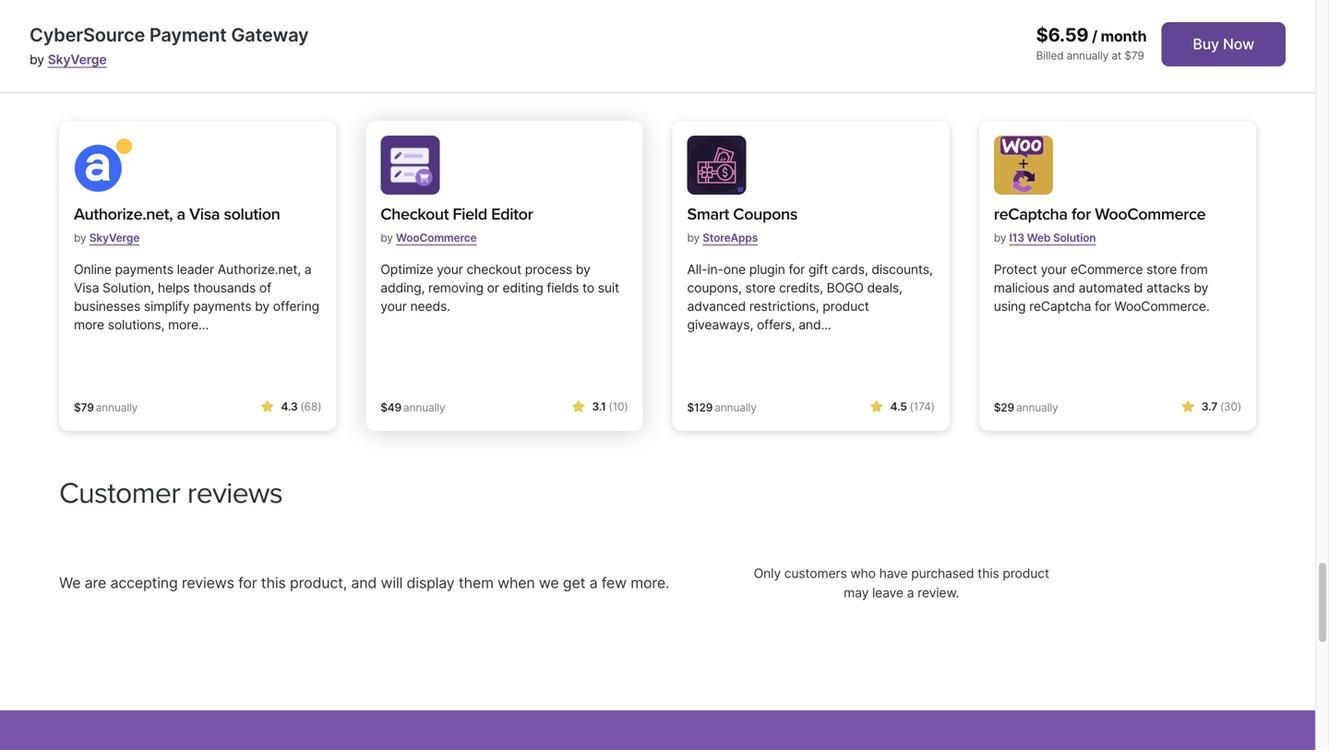 Task type: vqa. For each thing, say whether or not it's contained in the screenshot.


Task type: locate. For each thing, give the bounding box(es) containing it.
online payments leader authorize.net, a visa solution, helps thousands of businesses simplify payments by offering more solutions, more...
[[74, 262, 319, 333]]

and...
[[799, 317, 831, 333]]

3 ( from the left
[[910, 400, 913, 414]]

2 ( from the left
[[609, 400, 612, 414]]

visa down online
[[74, 280, 99, 296]]

more.
[[631, 574, 669, 592]]

and left will
[[351, 574, 377, 592]]

0 vertical spatial skyverge
[[48, 52, 107, 67]]

this inside "only customers who have purchased this product may leave a review."
[[978, 566, 999, 581]]

malicious
[[994, 280, 1049, 296]]

1 horizontal spatial product
[[1003, 566, 1049, 581]]

payments
[[115, 262, 173, 277], [193, 299, 251, 314]]

4 ) from the left
[[1237, 400, 1241, 414]]

3 ) from the left
[[931, 400, 935, 414]]

( right 4.3
[[300, 400, 304, 414]]

0 horizontal spatial and
[[351, 574, 377, 592]]

attacks
[[1146, 280, 1190, 296]]

( right 4.5
[[910, 400, 913, 414]]

we
[[539, 574, 559, 592]]

1 vertical spatial and
[[351, 574, 377, 592]]

authorize.net, inside authorize.net, a visa solution by skyverge
[[74, 204, 173, 224]]

process
[[525, 262, 572, 277]]

skyverge link
[[48, 52, 107, 67], [89, 224, 139, 252]]

1 vertical spatial visa
[[74, 280, 99, 296]]

1 horizontal spatial and
[[1053, 280, 1075, 296]]

1 horizontal spatial this
[[978, 566, 999, 581]]

them
[[459, 574, 494, 592]]

1 horizontal spatial $79
[[1124, 49, 1144, 62]]

1 vertical spatial recaptcha
[[1029, 299, 1091, 314]]

0 horizontal spatial this
[[261, 574, 286, 592]]

authorize.net, up online
[[74, 204, 173, 224]]

offers,
[[757, 317, 795, 333]]

billed
[[1036, 49, 1064, 62]]

your for checkout
[[437, 262, 463, 277]]

your down the adding,
[[380, 299, 407, 314]]

$79 right the at
[[1124, 49, 1144, 62]]

woocommerce down the "checkout field editor" link on the top of page
[[396, 231, 477, 245]]

helps
[[158, 280, 190, 296]]

by down of
[[255, 299, 270, 314]]

skyverge inside authorize.net, a visa solution by skyverge
[[89, 231, 139, 245]]

recaptcha up web
[[994, 204, 1068, 224]]

2 ) from the left
[[624, 400, 628, 414]]

thousands
[[193, 280, 256, 296]]

0 horizontal spatial your
[[380, 299, 407, 314]]

) right 4.3
[[318, 400, 321, 414]]

by inside smart coupons by storeapps
[[687, 231, 700, 245]]

cards,
[[832, 262, 868, 277]]

1 horizontal spatial visa
[[189, 204, 220, 224]]

when
[[498, 574, 535, 592]]

0 vertical spatial product
[[823, 299, 869, 314]]

annually down solutions,
[[96, 401, 138, 414]]

1 horizontal spatial your
[[437, 262, 463, 277]]

skyverge link for cybersource
[[48, 52, 107, 67]]

recaptcha down malicious
[[1029, 299, 1091, 314]]

recaptcha inside "protect your ecommerce store from malicious and automated attacks by using recaptcha for woocommerce."
[[1029, 299, 1091, 314]]

by inside authorize.net, a visa solution by skyverge
[[74, 231, 86, 245]]

1 ( from the left
[[300, 400, 304, 414]]

a up offering
[[304, 262, 311, 277]]

annually right $129
[[715, 401, 757, 414]]

1 vertical spatial authorize.net,
[[218, 262, 301, 277]]

) for authorize.net, a visa solution
[[318, 400, 321, 414]]

woocommerce inside checkout field editor by woocommerce
[[396, 231, 477, 245]]

skyverge link down cybersource
[[48, 52, 107, 67]]

this left product, at the left of the page
[[261, 574, 286, 592]]

smart
[[687, 204, 729, 224]]

( right 3.1
[[609, 400, 612, 414]]

woocommerce
[[1095, 204, 1206, 224], [396, 231, 477, 245]]

annually inside $6.59 / month billed annually at $79
[[1067, 49, 1109, 62]]

woocommerce link
[[396, 224, 477, 252]]

product right "purchased"
[[1003, 566, 1049, 581]]

0 horizontal spatial woocommerce
[[396, 231, 477, 245]]

gift
[[808, 262, 828, 277]]

68
[[304, 400, 318, 414]]

plugin
[[749, 262, 785, 277]]

woocommerce up ecommerce
[[1095, 204, 1206, 224]]

this for product,
[[261, 574, 286, 592]]

for down automated
[[1095, 299, 1111, 314]]

0 vertical spatial woocommerce
[[1095, 204, 1206, 224]]

restrictions,
[[749, 299, 819, 314]]

store down plugin
[[745, 280, 776, 296]]

a right the get
[[589, 574, 598, 592]]

) for smart coupons
[[931, 400, 935, 414]]

$6.59
[[1036, 24, 1089, 46]]

by inside cybersource payment gateway by skyverge
[[30, 52, 44, 67]]

3.1
[[592, 400, 606, 414]]

product inside "only customers who have purchased this product may leave a review."
[[1003, 566, 1049, 581]]

your inside "protect your ecommerce store from malicious and automated attacks by using recaptcha for woocommerce."
[[1041, 262, 1067, 277]]

editing
[[503, 280, 543, 296]]

automated
[[1079, 280, 1143, 296]]

customers
[[784, 566, 847, 581]]

annually right $49
[[403, 401, 445, 414]]

visa inside authorize.net, a visa solution by skyverge
[[189, 204, 220, 224]]

protect your ecommerce store from malicious and automated attacks by using recaptcha for woocommerce.
[[994, 262, 1210, 314]]

field
[[453, 204, 487, 224]]

buy now link
[[1161, 22, 1286, 66]]

and
[[1053, 280, 1075, 296], [351, 574, 377, 592]]

0 horizontal spatial store
[[745, 280, 776, 296]]

) right 4.5
[[931, 400, 935, 414]]

by left i13
[[994, 231, 1006, 245]]

1 vertical spatial $79
[[74, 401, 94, 414]]

0 vertical spatial visa
[[189, 204, 220, 224]]

one
[[723, 262, 746, 277]]

$79 down more
[[74, 401, 94, 414]]

solution,
[[102, 280, 154, 296]]

this right "purchased"
[[978, 566, 999, 581]]

skyverge down cybersource
[[48, 52, 107, 67]]

visa inside online payments leader authorize.net, a visa solution, helps thousands of businesses simplify payments by offering more solutions, more...
[[74, 280, 99, 296]]

authorize.net, up of
[[218, 262, 301, 277]]

)
[[318, 400, 321, 414], [624, 400, 628, 414], [931, 400, 935, 414], [1237, 400, 1241, 414]]

$29
[[994, 401, 1014, 414]]

skyverge
[[48, 52, 107, 67], [89, 231, 139, 245]]

product down bogo at the right
[[823, 299, 869, 314]]

( right 3.7 on the bottom of page
[[1220, 400, 1224, 414]]

$49 annually
[[380, 401, 445, 414]]

skyverge inside cybersource payment gateway by skyverge
[[48, 52, 107, 67]]

your for recaptcha
[[1041, 262, 1067, 277]]

1 vertical spatial product
[[1003, 566, 1049, 581]]

checkout
[[467, 262, 521, 277]]

your down the i13 web solution link
[[1041, 262, 1067, 277]]

get
[[563, 574, 585, 592]]

1 horizontal spatial authorize.net,
[[218, 262, 301, 277]]

) right 3.7 on the bottom of page
[[1237, 400, 1241, 414]]

will
[[381, 574, 403, 592]]

adding,
[[380, 280, 425, 296]]

2 horizontal spatial your
[[1041, 262, 1067, 277]]

0 vertical spatial and
[[1053, 280, 1075, 296]]

a inside authorize.net, a visa solution by skyverge
[[177, 204, 185, 224]]

4 ( from the left
[[1220, 400, 1224, 414]]

0 vertical spatial authorize.net,
[[74, 204, 173, 224]]

1 horizontal spatial woocommerce
[[1095, 204, 1206, 224]]

by inside online payments leader authorize.net, a visa solution, helps thousands of businesses simplify payments by offering more solutions, more...
[[255, 299, 270, 314]]

needs.
[[410, 299, 450, 314]]

payments up solution,
[[115, 262, 173, 277]]

1 vertical spatial payments
[[193, 299, 251, 314]]

1 horizontal spatial store
[[1146, 262, 1177, 277]]

1 vertical spatial skyverge
[[89, 231, 139, 245]]

by down smart
[[687, 231, 700, 245]]

fields
[[547, 280, 579, 296]]

by down cybersource
[[30, 52, 44, 67]]

visa left solution
[[189, 204, 220, 224]]

1 vertical spatial woocommerce
[[396, 231, 477, 245]]

annually for authorize.net, a visa solution
[[96, 401, 138, 414]]

for up solution on the top right
[[1071, 204, 1091, 224]]

only
[[754, 566, 781, 581]]

product
[[823, 299, 869, 314], [1003, 566, 1049, 581]]

payment
[[149, 24, 227, 46]]

4.5 ( 174 )
[[890, 400, 935, 414]]

1 vertical spatial skyverge link
[[89, 224, 139, 252]]

for inside "protect your ecommerce store from malicious and automated attacks by using recaptcha for woocommerce."
[[1095, 299, 1111, 314]]

store up attacks
[[1146, 262, 1177, 277]]

more...
[[168, 317, 209, 333]]

and right malicious
[[1053, 280, 1075, 296]]

review.
[[918, 585, 959, 601]]

a right leave
[[907, 585, 914, 601]]

by up to
[[576, 262, 590, 277]]

display
[[407, 574, 455, 592]]

visa
[[189, 204, 220, 224], [74, 280, 99, 296]]

by up online
[[74, 231, 86, 245]]

skyverge up online
[[89, 231, 139, 245]]

0 horizontal spatial visa
[[74, 280, 99, 296]]

more
[[74, 317, 104, 333]]

a up leader
[[177, 204, 185, 224]]

skyverge link up online
[[89, 224, 139, 252]]

by inside optimize your checkout process by adding, removing or editing fields to suit your needs.
[[576, 262, 590, 277]]

store
[[1146, 262, 1177, 277], [745, 280, 776, 296]]

payments down thousands
[[193, 299, 251, 314]]

related
[[59, 39, 167, 78]]

0 horizontal spatial authorize.net,
[[74, 204, 173, 224]]

0 horizontal spatial $79
[[74, 401, 94, 414]]

1 horizontal spatial payments
[[193, 299, 251, 314]]

by
[[30, 52, 44, 67], [74, 231, 86, 245], [380, 231, 393, 245], [687, 231, 700, 245], [994, 231, 1006, 245], [576, 262, 590, 277], [1194, 280, 1208, 296], [255, 299, 270, 314]]

0 horizontal spatial product
[[823, 299, 869, 314]]

annually
[[1067, 49, 1109, 62], [96, 401, 138, 414], [403, 401, 445, 414], [715, 401, 757, 414], [1016, 401, 1058, 414]]

month
[[1101, 27, 1147, 45]]

for inside all-in-one plugin for gift cards, discounts, coupons, store credits, bogo deals, advanced restrictions, product giveaways, offers, and...
[[789, 262, 805, 277]]

by down from
[[1194, 280, 1208, 296]]

for up credits,
[[789, 262, 805, 277]]

annually right $29 on the bottom of page
[[1016, 401, 1058, 414]]

0 vertical spatial store
[[1146, 262, 1177, 277]]

all-
[[687, 262, 707, 277]]

for inside recaptcha for woocommerce by i13 web solution
[[1071, 204, 1091, 224]]

all-in-one plugin for gift cards, discounts, coupons, store credits, bogo deals, advanced restrictions, product giveaways, offers, and...
[[687, 262, 933, 333]]

related products
[[59, 39, 301, 78]]

your up removing
[[437, 262, 463, 277]]

deals,
[[867, 280, 902, 296]]

by down checkout
[[380, 231, 393, 245]]

0 vertical spatial skyverge link
[[48, 52, 107, 67]]

i13 web solution link
[[1009, 224, 1096, 252]]

0 vertical spatial payments
[[115, 262, 173, 277]]

annually for recaptcha for woocommerce
[[1016, 401, 1058, 414]]

0 vertical spatial recaptcha
[[994, 204, 1068, 224]]

annually down /
[[1067, 49, 1109, 62]]

this for product
[[978, 566, 999, 581]]

1 vertical spatial store
[[745, 280, 776, 296]]

) right 3.1
[[624, 400, 628, 414]]

0 vertical spatial $79
[[1124, 49, 1144, 62]]

suit
[[598, 280, 619, 296]]

leader
[[177, 262, 214, 277]]

businesses
[[74, 299, 140, 314]]

1 ) from the left
[[318, 400, 321, 414]]



Task type: describe. For each thing, give the bounding box(es) containing it.
annually for smart coupons
[[715, 401, 757, 414]]

coupons,
[[687, 280, 742, 296]]

recaptcha for woocommerce by i13 web solution
[[994, 204, 1206, 245]]

$29 annually
[[994, 401, 1058, 414]]

a inside online payments leader authorize.net, a visa solution, helps thousands of businesses simplify payments by offering more solutions, more...
[[304, 262, 311, 277]]

$79 inside $6.59 / month billed annually at $79
[[1124, 49, 1144, 62]]

smart coupons link
[[687, 202, 797, 227]]

0 horizontal spatial payments
[[115, 262, 173, 277]]

at
[[1111, 49, 1121, 62]]

3.1 ( 10 )
[[592, 400, 628, 414]]

storeapps link
[[703, 224, 758, 252]]

offering
[[273, 299, 319, 314]]

recaptcha for woocommerce link
[[994, 202, 1206, 227]]

30
[[1224, 400, 1237, 414]]

skyverge link for authorize.net,
[[89, 224, 139, 252]]

) for recaptcha for woocommerce
[[1237, 400, 1241, 414]]

from
[[1180, 262, 1208, 277]]

by inside checkout field editor by woocommerce
[[380, 231, 393, 245]]

10
[[612, 400, 624, 414]]

products
[[175, 39, 301, 78]]

to
[[582, 280, 594, 296]]

customer
[[59, 476, 180, 511]]

using
[[994, 299, 1026, 314]]

by inside recaptcha for woocommerce by i13 web solution
[[994, 231, 1006, 245]]

$6.59 / month billed annually at $79
[[1036, 24, 1147, 62]]

( for recaptcha for woocommerce
[[1220, 400, 1224, 414]]

giveaways,
[[687, 317, 753, 333]]

may
[[844, 585, 869, 601]]

store inside all-in-one plugin for gift cards, discounts, coupons, store credits, bogo deals, advanced restrictions, product giveaways, offers, and...
[[745, 280, 776, 296]]

( for checkout field editor
[[609, 400, 612, 414]]

3.7
[[1201, 400, 1217, 414]]

simplify
[[144, 299, 190, 314]]

solution
[[1053, 231, 1096, 245]]

few
[[602, 574, 627, 592]]

checkout field editor by woocommerce
[[380, 204, 533, 245]]

ecommerce
[[1070, 262, 1143, 277]]

customer reviews
[[59, 476, 283, 511]]

cybersource payment gateway by skyverge
[[30, 24, 309, 67]]

by inside "protect your ecommerce store from malicious and automated attacks by using recaptcha for woocommerce."
[[1194, 280, 1208, 296]]

who
[[850, 566, 876, 581]]

leave
[[872, 585, 903, 601]]

product inside all-in-one plugin for gift cards, discounts, coupons, store credits, bogo deals, advanced restrictions, product giveaways, offers, and...
[[823, 299, 869, 314]]

are
[[85, 574, 106, 592]]

we
[[59, 574, 81, 592]]

checkout field editor link
[[380, 202, 533, 227]]

optimize
[[380, 262, 433, 277]]

gateway
[[231, 24, 309, 46]]

a inside "only customers who have purchased this product may leave a review."
[[907, 585, 914, 601]]

removing
[[428, 280, 483, 296]]

$49
[[380, 401, 401, 414]]

$129
[[687, 401, 713, 414]]

( for authorize.net, a visa solution
[[300, 400, 304, 414]]

recaptcha inside recaptcha for woocommerce by i13 web solution
[[994, 204, 1068, 224]]

$129 annually
[[687, 401, 757, 414]]

or
[[487, 280, 499, 296]]

protect
[[994, 262, 1037, 277]]

for left product, at the left of the page
[[238, 574, 257, 592]]

solutions,
[[108, 317, 165, 333]]

174
[[913, 400, 931, 414]]

woocommerce.
[[1114, 299, 1210, 314]]

storeapps
[[703, 231, 758, 245]]

/
[[1092, 27, 1097, 45]]

of
[[259, 280, 271, 296]]

1 vertical spatial reviews
[[182, 574, 234, 592]]

authorize.net, inside online payments leader authorize.net, a visa solution, helps thousands of businesses simplify payments by offering more solutions, more...
[[218, 262, 301, 277]]

only customers who have purchased this product may leave a review.
[[754, 566, 1049, 601]]

) for checkout field editor
[[624, 400, 628, 414]]

0 vertical spatial reviews
[[187, 476, 283, 511]]

online
[[74, 262, 111, 277]]

optimize your checkout process by adding, removing or editing fields to suit your needs.
[[380, 262, 619, 314]]

editor
[[491, 204, 533, 224]]

( for smart coupons
[[910, 400, 913, 414]]

have
[[879, 566, 908, 581]]

annually for checkout field editor
[[403, 401, 445, 414]]

coupons
[[733, 204, 797, 224]]

and inside "protect your ecommerce store from malicious and automated attacks by using recaptcha for woocommerce."
[[1053, 280, 1075, 296]]

4.5
[[890, 400, 907, 414]]

accepting
[[110, 574, 178, 592]]

product,
[[290, 574, 347, 592]]

purchased
[[911, 566, 974, 581]]

advanced
[[687, 299, 746, 314]]

woocommerce inside recaptcha for woocommerce by i13 web solution
[[1095, 204, 1206, 224]]

smart coupons by storeapps
[[687, 204, 797, 245]]

cybersource
[[30, 24, 145, 46]]

buy
[[1193, 35, 1219, 53]]

4.3 ( 68 )
[[281, 400, 321, 414]]

checkout
[[380, 204, 449, 224]]

buy now
[[1193, 35, 1254, 53]]

store inside "protect your ecommerce store from malicious and automated attacks by using recaptcha for woocommerce."
[[1146, 262, 1177, 277]]

4.3
[[281, 400, 298, 414]]

bogo
[[827, 280, 864, 296]]



